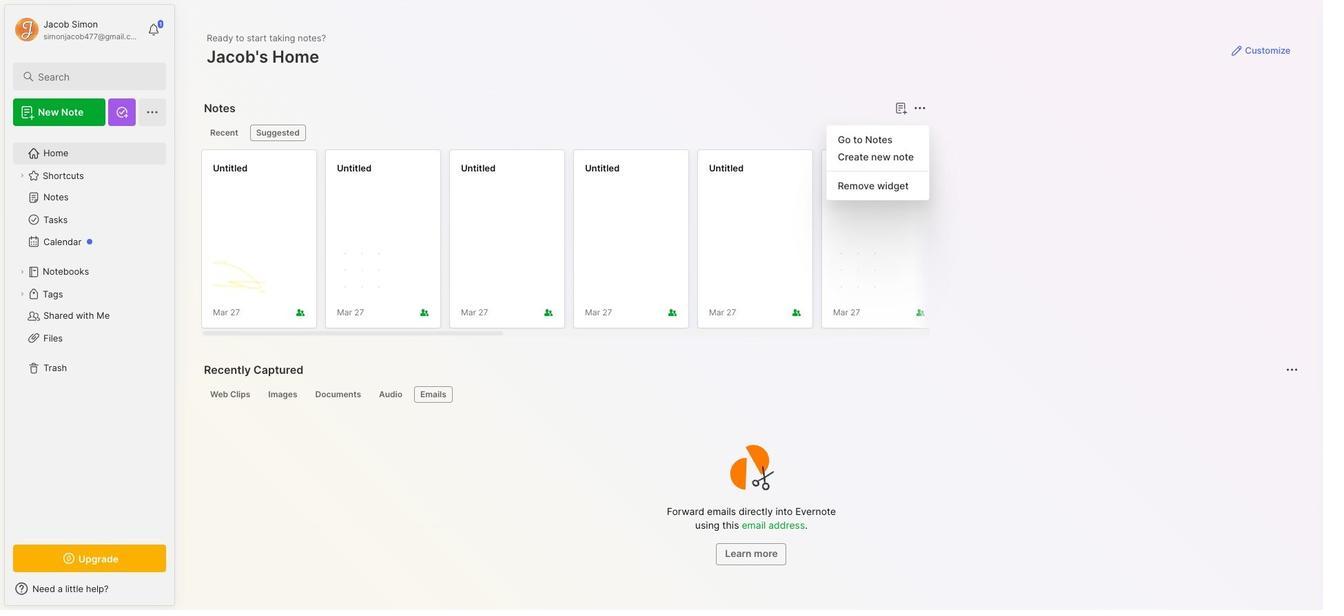 Task type: vqa. For each thing, say whether or not it's contained in the screenshot.
Only you
no



Task type: locate. For each thing, give the bounding box(es) containing it.
More actions field
[[910, 99, 930, 118]]

none search field inside main element
[[38, 68, 154, 85]]

thumbnail image
[[213, 245, 265, 298], [337, 245, 390, 298], [834, 245, 886, 298]]

tree inside main element
[[5, 134, 174, 533]]

tree
[[5, 134, 174, 533]]

row group
[[201, 150, 1324, 337]]

1 vertical spatial tab list
[[204, 387, 1297, 403]]

0 horizontal spatial thumbnail image
[[213, 245, 265, 298]]

tab
[[204, 125, 245, 141], [250, 125, 306, 141], [204, 387, 257, 403], [262, 387, 304, 403], [309, 387, 367, 403], [373, 387, 409, 403], [414, 387, 453, 403]]

expand notebooks image
[[18, 268, 26, 276]]

Account field
[[13, 16, 141, 43]]

2 horizontal spatial thumbnail image
[[834, 245, 886, 298]]

tab list
[[204, 125, 924, 141], [204, 387, 1297, 403]]

WHAT'S NEW field
[[5, 578, 174, 600]]

2 tab list from the top
[[204, 387, 1297, 403]]

None search field
[[38, 68, 154, 85]]

0 vertical spatial tab list
[[204, 125, 924, 141]]

2 thumbnail image from the left
[[337, 245, 390, 298]]

1 horizontal spatial thumbnail image
[[337, 245, 390, 298]]

click to collapse image
[[174, 585, 184, 602]]



Task type: describe. For each thing, give the bounding box(es) containing it.
main element
[[0, 0, 179, 611]]

dropdown list menu
[[827, 131, 929, 194]]

expand tags image
[[18, 290, 26, 299]]

more actions image
[[912, 100, 928, 117]]

3 thumbnail image from the left
[[834, 245, 886, 298]]

Search text field
[[38, 70, 154, 83]]

1 thumbnail image from the left
[[213, 245, 265, 298]]

1 tab list from the top
[[204, 125, 924, 141]]



